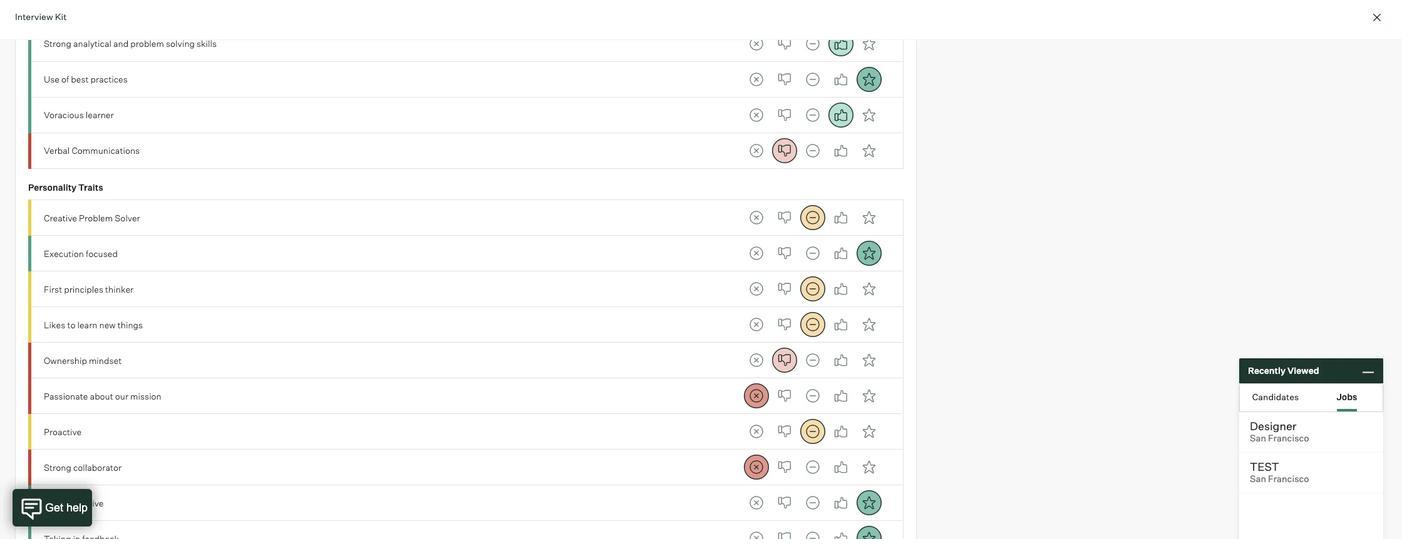 Task type: locate. For each thing, give the bounding box(es) containing it.
1 definitely not button from the top
[[744, 31, 769, 56]]

san inside the designer san francisco
[[1250, 433, 1266, 445]]

0 vertical spatial francisco
[[1268, 433, 1309, 445]]

definitely not button for of
[[744, 67, 769, 92]]

mixed button for initiative
[[800, 491, 825, 516]]

francisco for test
[[1268, 474, 1309, 485]]

definitely not button for problem
[[744, 206, 769, 231]]

14 strong yes button from the top
[[856, 527, 882, 540]]

francisco
[[1268, 433, 1309, 445], [1268, 474, 1309, 485]]

mixed button for principles
[[800, 277, 825, 302]]

2 strong yes image from the top
[[856, 67, 882, 92]]

9 no image from the top
[[772, 527, 797, 540]]

5 no image from the top
[[772, 241, 797, 266]]

6 definitely not button from the top
[[744, 241, 769, 266]]

5 strong yes button from the top
[[856, 206, 882, 231]]

san up test
[[1250, 433, 1266, 445]]

1 mixed image from the top
[[800, 31, 825, 56]]

1 vertical spatial francisco
[[1268, 474, 1309, 485]]

strong yes button for problem
[[856, 206, 882, 231]]

execution focused
[[44, 248, 118, 259]]

no image for analytical
[[772, 31, 797, 56]]

4 strong yes button from the top
[[856, 138, 882, 163]]

strong yes image
[[856, 31, 882, 56], [856, 67, 882, 92], [856, 103, 882, 128], [856, 241, 882, 266], [856, 277, 882, 302], [856, 456, 882, 481], [856, 491, 882, 516]]

6 mixed button from the top
[[800, 241, 825, 266]]

things
[[118, 320, 143, 330]]

2 definitely not button from the top
[[744, 67, 769, 92]]

mixed button for about
[[800, 384, 825, 409]]

strong for strong analytical and problem solving skills
[[44, 38, 71, 49]]

recently viewed
[[1248, 366, 1319, 377]]

1 yes button from the top
[[828, 31, 853, 56]]

4 definitely not image from the top
[[744, 241, 769, 266]]

strong yes button for collaborator
[[856, 456, 882, 481]]

solving left skills
[[166, 38, 195, 49]]

1 vertical spatial solving
[[166, 38, 195, 49]]

2 definitely not image from the top
[[744, 67, 769, 92]]

mixed button for collaborator
[[800, 456, 825, 481]]

mixed image for analytical
[[800, 31, 825, 56]]

4 mixed button from the top
[[800, 138, 825, 163]]

solving
[[113, 3, 141, 13], [166, 38, 195, 49]]

6 no button from the top
[[772, 241, 797, 266]]

problem
[[79, 213, 113, 223]]

no button for to
[[772, 313, 797, 338]]

viewed
[[1288, 366, 1319, 377]]

likes to learn new things
[[44, 320, 143, 330]]

12 strong yes button from the top
[[856, 456, 882, 481]]

7 strong yes image from the top
[[856, 491, 882, 516]]

10 definitely not button from the top
[[744, 384, 769, 409]]

proactive
[[44, 427, 82, 438]]

yes button
[[828, 31, 853, 56], [828, 67, 853, 92], [828, 103, 853, 128], [828, 138, 853, 163], [828, 206, 853, 231], [828, 241, 853, 266], [828, 277, 853, 302], [828, 313, 853, 338], [828, 348, 853, 374], [828, 384, 853, 409], [828, 420, 853, 445], [828, 456, 853, 481], [828, 491, 853, 516], [828, 527, 853, 540]]

tab list for mindset
[[744, 348, 882, 374]]

mixed button for communications
[[800, 138, 825, 163]]

definitely not button for collaborator
[[744, 456, 769, 481]]

focused
[[86, 248, 118, 259]]

6 definitely not image from the top
[[744, 348, 769, 374]]

first principles thinker
[[44, 284, 134, 295]]

1 strong from the top
[[44, 38, 71, 49]]

definitely not button
[[744, 31, 769, 56], [744, 67, 769, 92], [744, 103, 769, 128], [744, 138, 769, 163], [744, 206, 769, 231], [744, 241, 769, 266], [744, 277, 769, 302], [744, 313, 769, 338], [744, 348, 769, 374], [744, 384, 769, 409], [744, 420, 769, 445], [744, 456, 769, 481], [744, 491, 769, 516], [744, 527, 769, 540]]

8 yes image from the top
[[828, 527, 853, 540]]

traits
[[78, 182, 103, 193]]

0 vertical spatial problem
[[77, 3, 111, 13]]

13 strong yes button from the top
[[856, 491, 882, 516]]

yes button for of
[[828, 67, 853, 92]]

mixed button
[[800, 31, 825, 56], [800, 67, 825, 92], [800, 103, 825, 128], [800, 138, 825, 163], [800, 206, 825, 231], [800, 241, 825, 266], [800, 277, 825, 302], [800, 313, 825, 338], [800, 348, 825, 374], [800, 384, 825, 409], [800, 420, 825, 445], [800, 456, 825, 481], [800, 491, 825, 516], [800, 527, 825, 540]]

strong yes image for first principles thinker
[[856, 277, 882, 302]]

voracious
[[44, 110, 84, 120]]

5 mixed image from the top
[[800, 491, 825, 516]]

13 no button from the top
[[772, 491, 797, 516]]

collaborator
[[73, 463, 122, 473]]

strong yes image for to
[[856, 313, 882, 338]]

11 yes button from the top
[[828, 420, 853, 445]]

1 yes image from the top
[[828, 31, 853, 56]]

7 no button from the top
[[772, 277, 797, 302]]

6 yes image from the top
[[828, 456, 853, 481]]

2 no image from the top
[[772, 103, 797, 128]]

2 yes image from the top
[[828, 103, 853, 128]]

no button for problem
[[772, 206, 797, 231]]

5 mixed button from the top
[[800, 206, 825, 231]]

10 no button from the top
[[772, 384, 797, 409]]

francisco up test san francisco
[[1268, 433, 1309, 445]]

mixed image for about
[[800, 384, 825, 409]]

3 yes image from the top
[[828, 206, 853, 231]]

strong yes button for analytical
[[856, 31, 882, 56]]

1 no image from the top
[[772, 31, 797, 56]]

2 mixed button from the top
[[800, 67, 825, 92]]

definitely not button for learner
[[744, 103, 769, 128]]

1 mixed button from the top
[[800, 31, 825, 56]]

yes button for principles
[[828, 277, 853, 302]]

francisco inside test san francisco
[[1268, 474, 1309, 485]]

solving up strong analytical and problem solving skills
[[113, 3, 141, 13]]

9 yes button from the top
[[828, 348, 853, 374]]

7 no image from the top
[[772, 348, 797, 374]]

1 strong yes button from the top
[[856, 31, 882, 56]]

mixed image
[[800, 31, 825, 56], [800, 103, 825, 128], [800, 138, 825, 163], [800, 241, 825, 266], [800, 313, 825, 338], [800, 348, 825, 374], [800, 384, 825, 409], [800, 420, 825, 445]]

9 mixed button from the top
[[800, 348, 825, 374]]

5 yes image from the top
[[828, 313, 853, 338]]

yes image
[[828, 67, 853, 92], [828, 138, 853, 163], [828, 206, 853, 231], [828, 241, 853, 266], [828, 313, 853, 338], [828, 348, 853, 374]]

0 vertical spatial strong
[[44, 38, 71, 49]]

11 mixed button from the top
[[800, 420, 825, 445]]

4 no button from the top
[[772, 138, 797, 163]]

6 yes button from the top
[[828, 241, 853, 266]]

5 definitely not button from the top
[[744, 206, 769, 231]]

0 horizontal spatial problem
[[77, 3, 111, 13]]

yes button for to
[[828, 313, 853, 338]]

13 mixed button from the top
[[800, 491, 825, 516]]

1 francisco from the top
[[1268, 433, 1309, 445]]

2 francisco from the top
[[1268, 474, 1309, 485]]

9 definitely not image from the top
[[744, 456, 769, 481]]

strong yes image for communications
[[856, 138, 882, 163]]

definitely not image for about
[[744, 384, 769, 409]]

7 yes image from the top
[[828, 491, 853, 516]]

0 vertical spatial solving
[[113, 3, 141, 13]]

personality traits
[[28, 182, 103, 193]]

strong yes image for problem
[[856, 206, 882, 231]]

problem right and
[[130, 38, 164, 49]]

0 horizontal spatial solving
[[113, 3, 141, 13]]

no image
[[772, 67, 797, 92], [772, 313, 797, 338], [772, 384, 797, 409], [772, 456, 797, 481], [772, 491, 797, 516]]

yes image for likes to learn new things
[[828, 313, 853, 338]]

12 no button from the top
[[772, 456, 797, 481]]

strong yes button
[[856, 31, 882, 56], [856, 67, 882, 92], [856, 103, 882, 128], [856, 138, 882, 163], [856, 206, 882, 231], [856, 241, 882, 266], [856, 277, 882, 302], [856, 313, 882, 338], [856, 348, 882, 374], [856, 384, 882, 409], [856, 420, 882, 445], [856, 456, 882, 481], [856, 491, 882, 516], [856, 527, 882, 540]]

san down the designer san francisco
[[1250, 474, 1266, 485]]

strong up 'takes'
[[44, 463, 71, 473]]

yes image for learner
[[828, 103, 853, 128]]

12 mixed button from the top
[[800, 456, 825, 481]]

recently
[[1248, 366, 1286, 377]]

1 strong yes image from the top
[[856, 31, 882, 56]]

2 strong yes image from the top
[[856, 206, 882, 231]]

strong yes button for initiative
[[856, 491, 882, 516]]

execution
[[44, 248, 84, 259]]

of
[[61, 74, 69, 85]]

interview
[[15, 11, 53, 22]]

yes image for creative problem solver
[[828, 206, 853, 231]]

yes image for execution focused
[[828, 241, 853, 266]]

tab list for principles
[[744, 277, 882, 302]]

mixed button for analytical
[[800, 31, 825, 56]]

5 strong yes image from the top
[[856, 277, 882, 302]]

9 strong yes button from the top
[[856, 348, 882, 374]]

voracious learner
[[44, 110, 114, 120]]

1 no image from the top
[[772, 67, 797, 92]]

designer
[[1250, 420, 1297, 433]]

yes button for focused
[[828, 241, 853, 266]]

mixed image for creative problem solver
[[800, 206, 825, 231]]

strong yes image
[[856, 138, 882, 163], [856, 206, 882, 231], [856, 313, 882, 338], [856, 348, 882, 374], [856, 384, 882, 409], [856, 420, 882, 445], [856, 527, 882, 540]]

2 mixed image from the top
[[800, 103, 825, 128]]

0 vertical spatial san
[[1250, 433, 1266, 445]]

strong yes button for communications
[[856, 138, 882, 163]]

strong for strong collaborator
[[44, 463, 71, 473]]

1 vertical spatial san
[[1250, 474, 1266, 485]]

learner
[[86, 110, 114, 120]]

1 san from the top
[[1250, 433, 1266, 445]]

3 yes image from the top
[[828, 277, 853, 302]]

1 strong yes image from the top
[[856, 138, 882, 163]]

yes image
[[828, 31, 853, 56], [828, 103, 853, 128], [828, 277, 853, 302], [828, 384, 853, 409], [828, 420, 853, 445], [828, 456, 853, 481], [828, 491, 853, 516], [828, 527, 853, 540]]

8 mixed button from the top
[[800, 313, 825, 338]]

yes image for collaborator
[[828, 456, 853, 481]]

2 san from the top
[[1250, 474, 1266, 485]]

definitely not button for about
[[744, 384, 769, 409]]

test san francisco
[[1250, 460, 1309, 485]]

1 definitely not image from the top
[[744, 138, 769, 163]]

yes image for about
[[828, 384, 853, 409]]

test
[[1250, 460, 1279, 474]]

strong
[[44, 38, 71, 49], [44, 463, 71, 473]]

7 definitely not image from the top
[[744, 384, 769, 409]]

mixed image
[[800, 67, 825, 92], [800, 206, 825, 231], [800, 277, 825, 302], [800, 456, 825, 481], [800, 491, 825, 516], [800, 527, 825, 540]]

7 strong yes image from the top
[[856, 527, 882, 540]]

definitely not image for of
[[744, 67, 769, 92]]

5 no button from the top
[[772, 206, 797, 231]]

mindset
[[89, 356, 122, 366]]

definitely not button for initiative
[[744, 491, 769, 516]]

mixed button for focused
[[800, 241, 825, 266]]

tab list
[[744, 31, 882, 56], [744, 67, 882, 92], [744, 103, 882, 128], [744, 138, 882, 163], [744, 206, 882, 231], [744, 241, 882, 266], [744, 277, 882, 302], [744, 313, 882, 338], [744, 348, 882, 374], [744, 384, 882, 409], [1240, 385, 1383, 412], [744, 420, 882, 445], [744, 456, 882, 481], [744, 491, 882, 516], [744, 527, 882, 540]]

9 no button from the top
[[772, 348, 797, 374]]

11 definitely not button from the top
[[744, 420, 769, 445]]

candidates
[[1252, 392, 1299, 402]]

4 no image from the top
[[772, 456, 797, 481]]

4 definitely not button from the top
[[744, 138, 769, 163]]

san
[[1250, 433, 1266, 445], [1250, 474, 1266, 485]]

4 definitely not image from the top
[[744, 491, 769, 516]]

5 definitely not image from the top
[[744, 313, 769, 338]]

definitely not image
[[744, 138, 769, 163], [744, 206, 769, 231], [744, 277, 769, 302], [744, 491, 769, 516], [744, 527, 769, 540]]

4 strong yes image from the top
[[856, 348, 882, 374]]

definitely not image
[[744, 31, 769, 56], [744, 67, 769, 92], [744, 103, 769, 128], [744, 241, 769, 266], [744, 313, 769, 338], [744, 348, 769, 374], [744, 384, 769, 409], [744, 420, 769, 445], [744, 456, 769, 481]]

7 mixed button from the top
[[800, 277, 825, 302]]

strong yes button for to
[[856, 313, 882, 338]]

3 definitely not image from the top
[[744, 103, 769, 128]]

1 yes image from the top
[[828, 67, 853, 92]]

problem
[[77, 3, 111, 13], [130, 38, 164, 49]]

takes
[[44, 498, 68, 509]]

francisco inside the designer san francisco
[[1268, 433, 1309, 445]]

francisco down the designer san francisco
[[1268, 474, 1309, 485]]

6 yes image from the top
[[828, 348, 853, 374]]

3 no button from the top
[[772, 103, 797, 128]]

1 vertical spatial problem
[[130, 38, 164, 49]]

designer san francisco
[[1250, 420, 1309, 445]]

no button
[[772, 31, 797, 56], [772, 67, 797, 92], [772, 103, 797, 128], [772, 138, 797, 163], [772, 206, 797, 231], [772, 241, 797, 266], [772, 277, 797, 302], [772, 313, 797, 338], [772, 348, 797, 374], [772, 384, 797, 409], [772, 420, 797, 445], [772, 456, 797, 481], [772, 491, 797, 516], [772, 527, 797, 540]]

3 no image from the top
[[772, 384, 797, 409]]

strong yes button for focused
[[856, 241, 882, 266]]

13 yes button from the top
[[828, 491, 853, 516]]

no button for initiative
[[772, 491, 797, 516]]

3 strong yes button from the top
[[856, 103, 882, 128]]

san inside test san francisco
[[1250, 474, 1266, 485]]

kit
[[55, 11, 67, 22]]

takes initiative
[[44, 498, 104, 509]]

yes image for verbal communications
[[828, 138, 853, 163]]

4 yes image from the top
[[828, 384, 853, 409]]

1 vertical spatial strong
[[44, 463, 71, 473]]

mixed image for learner
[[800, 103, 825, 128]]

no button for communications
[[772, 138, 797, 163]]

1 horizontal spatial problem
[[130, 38, 164, 49]]

strong yes image for about
[[856, 384, 882, 409]]

definitely not image for first principles thinker
[[744, 277, 769, 302]]

5 no image from the top
[[772, 491, 797, 516]]

mixed image for strong collaborator
[[800, 456, 825, 481]]

problem right kit
[[77, 3, 111, 13]]

7 strong yes button from the top
[[856, 277, 882, 302]]

definitely not image for focused
[[744, 241, 769, 266]]

and
[[113, 38, 128, 49]]

3 mixed image from the top
[[800, 138, 825, 163]]

close image
[[1370, 10, 1385, 25]]

yes image for analytical
[[828, 31, 853, 56]]

2 mixed image from the top
[[800, 206, 825, 231]]

tab list for analytical
[[744, 31, 882, 56]]

strong down kit
[[44, 38, 71, 49]]

2 strong from the top
[[44, 463, 71, 473]]

thinker
[[105, 284, 134, 295]]

no image
[[772, 31, 797, 56], [772, 103, 797, 128], [772, 138, 797, 163], [772, 206, 797, 231], [772, 241, 797, 266], [772, 277, 797, 302], [772, 348, 797, 374], [772, 420, 797, 445], [772, 527, 797, 540]]

5 yes button from the top
[[828, 206, 853, 231]]

definitely not button for focused
[[744, 241, 769, 266]]

4 no image from the top
[[772, 206, 797, 231]]

tab list for focused
[[744, 241, 882, 266]]



Task type: vqa. For each thing, say whether or not it's contained in the screenshot.
joe gershenson
no



Task type: describe. For each thing, give the bounding box(es) containing it.
tab list for to
[[744, 313, 882, 338]]

definitely not button for principles
[[744, 277, 769, 302]]

14 mixed button from the top
[[800, 527, 825, 540]]

use
[[44, 74, 60, 85]]

tab list for of
[[744, 67, 882, 92]]

passionate
[[44, 391, 88, 402]]

skills
[[197, 38, 217, 49]]

no button for learner
[[772, 103, 797, 128]]

definitely not button for analytical
[[744, 31, 769, 56]]

no image for learner
[[772, 103, 797, 128]]

11 no button from the top
[[772, 420, 797, 445]]

definitely not image for learner
[[744, 103, 769, 128]]

no button for mindset
[[772, 348, 797, 374]]

mixed button for problem
[[800, 206, 825, 231]]

personality
[[28, 182, 76, 193]]

definitely not button for mindset
[[744, 348, 769, 374]]

creative problem solver
[[44, 213, 140, 223]]

definitely not image for analytical
[[744, 31, 769, 56]]

strong yes button for learner
[[856, 103, 882, 128]]

mixed button for to
[[800, 313, 825, 338]]

5 definitely not image from the top
[[744, 527, 769, 540]]

yes image for initiative
[[828, 491, 853, 516]]

yes button for collaborator
[[828, 456, 853, 481]]

no button for collaborator
[[772, 456, 797, 481]]

verbal
[[44, 145, 70, 156]]

tab list for communications
[[744, 138, 882, 163]]

no button for principles
[[772, 277, 797, 302]]

francisco for designer
[[1268, 433, 1309, 445]]

tab list for learner
[[744, 103, 882, 128]]

passionate about our mission
[[44, 391, 161, 402]]

tab list for problem
[[744, 206, 882, 231]]

14 yes button from the top
[[828, 527, 853, 540]]

definitely not image for mindset
[[744, 348, 769, 374]]

mixed image for takes initiative
[[800, 491, 825, 516]]

about
[[90, 391, 113, 402]]

definitely not image for creative problem solver
[[744, 206, 769, 231]]

yes button for communications
[[828, 138, 853, 163]]

mixed image for to
[[800, 313, 825, 338]]

interview kit
[[15, 11, 67, 22]]

strong yes image for strong analytical and problem solving skills
[[856, 31, 882, 56]]

jobs
[[1337, 392, 1357, 402]]

14 definitely not button from the top
[[744, 527, 769, 540]]

tab list for about
[[744, 384, 882, 409]]

our
[[115, 391, 128, 402]]

strong collaborator
[[44, 463, 122, 473]]

mixed button for learner
[[800, 103, 825, 128]]

definitely not image for collaborator
[[744, 456, 769, 481]]

6 mixed image from the top
[[800, 527, 825, 540]]

yes button for initiative
[[828, 491, 853, 516]]

strong yes image for voracious learner
[[856, 103, 882, 128]]

5 yes image from the top
[[828, 420, 853, 445]]

strong yes button for about
[[856, 384, 882, 409]]

verbal communications
[[44, 145, 140, 156]]

yes button for problem
[[828, 206, 853, 231]]

14 no button from the top
[[772, 527, 797, 540]]

ownership
[[44, 356, 87, 366]]

san for test
[[1250, 474, 1266, 485]]

general problem solving
[[44, 3, 141, 13]]

8 mixed image from the top
[[800, 420, 825, 445]]

analytical
[[73, 38, 111, 49]]

yes image for principles
[[828, 277, 853, 302]]

8 definitely not image from the top
[[744, 420, 769, 445]]

san for designer
[[1250, 433, 1266, 445]]

1 horizontal spatial solving
[[166, 38, 195, 49]]

11 strong yes button from the top
[[856, 420, 882, 445]]

first
[[44, 284, 62, 295]]

strong yes button for mindset
[[856, 348, 882, 374]]

initiative
[[70, 498, 104, 509]]

definitely not button for communications
[[744, 138, 769, 163]]

mixed button for of
[[800, 67, 825, 92]]

6 strong yes image from the top
[[856, 420, 882, 445]]

no button for about
[[772, 384, 797, 409]]

no image for mission
[[772, 384, 797, 409]]

no image for problem
[[772, 206, 797, 231]]

general
[[44, 3, 75, 13]]

likes
[[44, 320, 65, 330]]

strong yes button for principles
[[856, 277, 882, 302]]

no button for of
[[772, 67, 797, 92]]

strong analytical and problem solving skills
[[44, 38, 217, 49]]

yes button for analytical
[[828, 31, 853, 56]]

communications
[[72, 145, 140, 156]]

mixed image for communications
[[800, 138, 825, 163]]

ownership mindset
[[44, 356, 122, 366]]

best
[[71, 74, 89, 85]]

learn
[[77, 320, 97, 330]]

practices
[[91, 74, 128, 85]]

mixed image for first principles thinker
[[800, 277, 825, 302]]

new
[[99, 320, 116, 330]]

strong yes image for use of best practices
[[856, 67, 882, 92]]

yes button for about
[[828, 384, 853, 409]]

definitely not image for takes initiative
[[744, 491, 769, 516]]

solver
[[115, 213, 140, 223]]

yes image for use of best practices
[[828, 67, 853, 92]]

to
[[67, 320, 75, 330]]

mixed button for mindset
[[800, 348, 825, 374]]

no image for principles
[[772, 277, 797, 302]]

no image for practices
[[772, 67, 797, 92]]

creative
[[44, 213, 77, 223]]

mixed image for mindset
[[800, 348, 825, 374]]

strong yes image for execution focused
[[856, 241, 882, 266]]

use of best practices
[[44, 74, 128, 85]]

no image for focused
[[772, 241, 797, 266]]

mission
[[130, 391, 161, 402]]

no button for focused
[[772, 241, 797, 266]]

no image for mindset
[[772, 348, 797, 374]]

no image for new
[[772, 313, 797, 338]]

yes image for ownership mindset
[[828, 348, 853, 374]]

8 no image from the top
[[772, 420, 797, 445]]

yes button for learner
[[828, 103, 853, 128]]

tab list for collaborator
[[744, 456, 882, 481]]

principles
[[64, 284, 103, 295]]

mixed image for focused
[[800, 241, 825, 266]]

definitely not image for to
[[744, 313, 769, 338]]

no button for analytical
[[772, 31, 797, 56]]

strong yes image for takes initiative
[[856, 491, 882, 516]]

tab list containing candidates
[[1240, 385, 1383, 412]]



